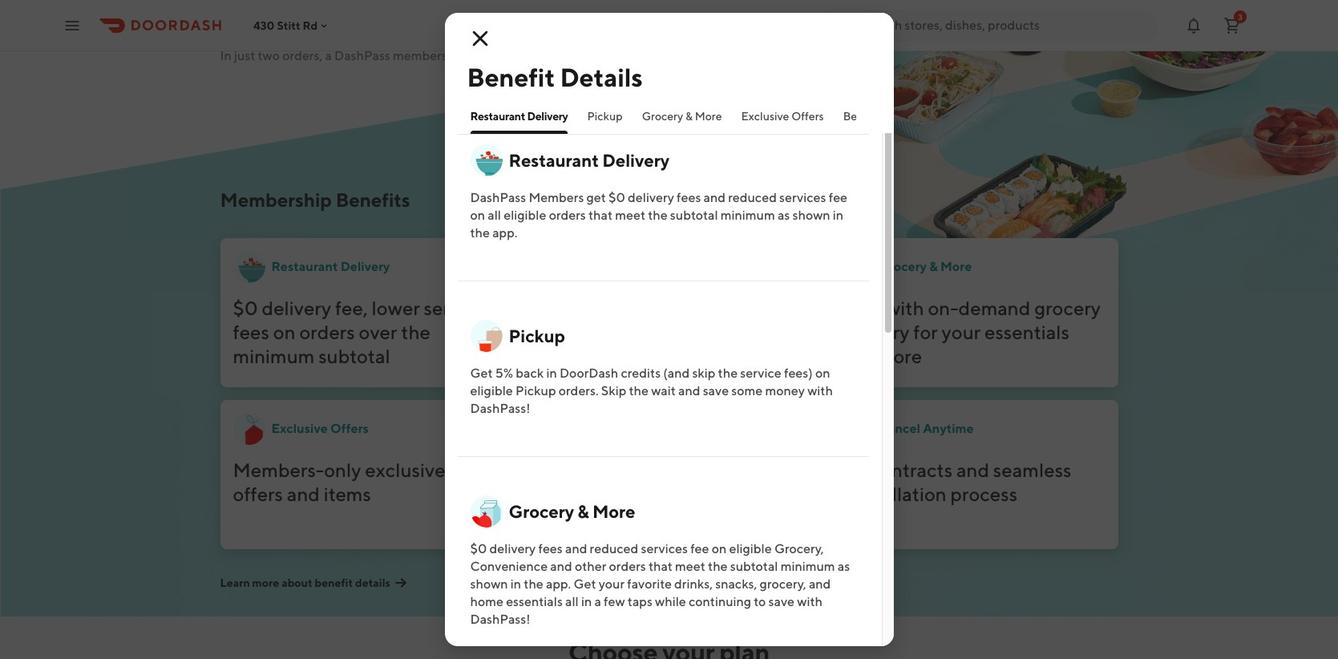 Task type: vqa. For each thing, say whether or not it's contained in the screenshot.
the bottom dashpass!
yes



Task type: locate. For each thing, give the bounding box(es) containing it.
1 vertical spatial minimum
[[233, 345, 315, 367]]

1 vertical spatial exclusive offers
[[271, 421, 369, 436]]

restaurant delivery up get
[[509, 150, 670, 171]]

1 horizontal spatial more
[[877, 345, 922, 367]]

credits up wait at the bottom of page
[[621, 366, 661, 381]]

membership
[[220, 188, 332, 211]]

delivery down the pickup button
[[602, 150, 670, 171]]

as inside the $0 delivery fees and reduced services fee on eligible grocery, convenience and other orders that meet the subtotal minimum as shown in the app. get your favorite drinks, snacks, grocery, and home essentials all in a few taps while continuing to save with dashpass!
[[838, 559, 850, 574]]

1 vertical spatial app.
[[546, 577, 571, 592]]

essentials down convenience
[[506, 594, 563, 609]]

restaurant down benefit
[[470, 110, 525, 123]]

on
[[470, 208, 485, 223], [769, 297, 791, 319], [273, 321, 296, 343], [815, 366, 830, 381], [712, 541, 727, 556]]

grocery inside button
[[642, 110, 683, 123]]

that inside dashpass members get $0 delivery fees and reduced services fee on all eligible orders that meet the subtotal minimum as shown in the app.
[[589, 208, 613, 223]]

meet for restaurant delivery
[[615, 208, 645, 223]]

1 vertical spatial your
[[710, 483, 749, 505]]

restaurant delivery for dashpass members get $0 delivery fees and reduced services fee on all eligible orders that meet the subtotal minimum as shown in the app.
[[509, 150, 670, 171]]

services inside the $0 delivery fees and reduced services fee on eligible grocery, convenience and other orders that meet the subtotal minimum as shown in the app. get your favorite drinks, snacks, grocery, and home essentials all in a few taps while continuing to save with dashpass!
[[641, 541, 688, 556]]

0 vertical spatial for
[[497, 48, 514, 63]]

home
[[470, 594, 504, 609]]

in just two orders, a dashpass membership pays for itself.
[[220, 48, 547, 63]]

2 horizontal spatial more
[[941, 259, 972, 274]]

restaurant up fee,
[[271, 259, 338, 274]]

orders down 'members'
[[549, 208, 586, 223]]

1 horizontal spatial fees
[[538, 541, 563, 556]]

a inside the $0 delivery fees and reduced services fee on eligible grocery, convenience and other orders that meet the subtotal minimum as shown in the app. get your favorite drinks, snacks, grocery, and home essentials all in a few taps while continuing to save with dashpass!
[[595, 594, 601, 609]]

restaurant up 'members'
[[509, 150, 599, 171]]

0 horizontal spatial more
[[252, 577, 279, 589]]

exclusive inside exclusive offers button
[[741, 110, 789, 123]]

eligible
[[504, 208, 546, 223], [470, 383, 513, 399], [729, 541, 772, 556]]

with inside save with on-demand grocery delivery for your essentials and more
[[886, 297, 924, 319]]

subtotal
[[670, 208, 718, 223], [318, 345, 390, 367], [730, 559, 778, 574]]

your inside the $0 delivery fees and reduced services fee on eligible grocery, convenience and other orders that meet the subtotal minimum as shown in the app. get your favorite drinks, snacks, grocery, and home essentials all in a few taps while continuing to save with dashpass!
[[599, 577, 625, 592]]

offers up the only
[[330, 421, 369, 436]]

0 horizontal spatial a
[[325, 48, 332, 63]]

national
[[537, 483, 607, 505]]

offers left best
[[792, 110, 824, 123]]

grocery & more
[[642, 110, 722, 123], [879, 259, 972, 274], [509, 501, 635, 522]]

1 horizontal spatial $0
[[470, 541, 487, 556]]

a
[[325, 48, 332, 63], [595, 594, 601, 609]]

1 vertical spatial essentials
[[506, 594, 563, 609]]

other
[[575, 559, 606, 574]]

shown for grocery & more
[[470, 577, 508, 592]]

that for delivery
[[589, 208, 613, 223]]

shown inside dashpass members get $0 delivery fees and reduced services fee on all eligible orders that meet the subtotal minimum as shown in the app.
[[793, 208, 830, 223]]

grocery & more up on-
[[879, 259, 972, 274]]

in
[[220, 48, 232, 63]]

restaurant delivery
[[470, 110, 568, 123], [509, 150, 670, 171], [271, 259, 390, 274]]

fee inside dashpass members get $0 delivery fees and reduced services fee on all eligible orders that meet the subtotal minimum as shown in the app.
[[829, 190, 848, 205]]

all inside the $0 delivery fees and reduced services fee on eligible grocery, convenience and other orders that meet the subtotal minimum as shown in the app. get your favorite drinks, snacks, grocery, and home essentials all in a few taps while continuing to save with dashpass!
[[565, 594, 579, 609]]

rd
[[303, 19, 318, 32]]

1 vertical spatial eligible
[[470, 383, 513, 399]]

1 vertical spatial more
[[941, 259, 972, 274]]

and
[[704, 190, 726, 205], [840, 345, 873, 367], [678, 383, 700, 399], [702, 459, 735, 481], [957, 459, 990, 481], [287, 483, 320, 505], [565, 541, 587, 556], [550, 559, 572, 574], [809, 577, 831, 592]]

subtotal for restaurant delivery
[[670, 208, 718, 223]]

0 horizontal spatial exclusive
[[271, 421, 328, 436]]

delivery up convenience
[[490, 541, 536, 556]]

more
[[695, 110, 722, 123], [941, 259, 972, 274], [593, 501, 635, 522]]

best selection
[[843, 110, 917, 123]]

for down on-
[[914, 321, 938, 343]]

0 vertical spatial back
[[723, 297, 765, 319]]

0 vertical spatial shown
[[793, 208, 830, 223]]

eligible inside the $0 delivery fees and reduced services fee on eligible grocery, convenience and other orders that meet the subtotal minimum as shown in the app. get your favorite drinks, snacks, grocery, and home essentials all in a few taps while continuing to save with dashpass!
[[729, 541, 772, 556]]

1 horizontal spatial shown
[[793, 208, 830, 223]]

shown
[[793, 208, 830, 223], [470, 577, 508, 592]]

details
[[560, 62, 643, 92]]

0 horizontal spatial all
[[488, 208, 501, 223]]

for
[[497, 48, 514, 63], [914, 321, 938, 343]]

orders up favorite
[[609, 559, 646, 574]]

minimum inside the $0 delivery fees and reduced services fee on eligible grocery, convenience and other orders that meet the subtotal minimum as shown in the app. get your favorite drinks, snacks, grocery, and home essentials all in a few taps while continuing to save with dashpass!
[[781, 559, 835, 574]]

0 vertical spatial your
[[942, 321, 981, 343]]

service up the some
[[740, 366, 782, 381]]

grocery right the pickup button
[[642, 110, 683, 123]]

reduced
[[728, 190, 777, 205], [590, 541, 639, 556]]

minimum for grocery & more
[[781, 559, 835, 574]]

2 vertical spatial restaurant
[[271, 259, 338, 274]]

1 vertical spatial delivery
[[602, 150, 670, 171]]

notification bell image
[[1184, 16, 1204, 35]]

1 vertical spatial credits
[[621, 366, 661, 381]]

delivery
[[628, 190, 674, 205], [262, 297, 331, 319], [840, 321, 910, 343], [490, 541, 536, 556]]

0 vertical spatial minimum
[[721, 208, 775, 223]]

2 vertical spatial subtotal
[[730, 559, 778, 574]]

0 vertical spatial subtotal
[[670, 208, 718, 223]]

2 vertical spatial restaurant delivery
[[271, 259, 390, 274]]

app. inside dashpass members get $0 delivery fees and reduced services fee on all eligible orders that meet the subtotal minimum as shown in the app.
[[492, 225, 518, 241]]

0 horizontal spatial delivery
[[341, 259, 390, 274]]

1 vertical spatial that
[[649, 559, 673, 574]]

meet inside the $0 delivery fees and reduced services fee on eligible grocery, convenience and other orders that meet the subtotal minimum as shown in the app. get your favorite drinks, snacks, grocery, and home essentials all in a few taps while continuing to save with dashpass!
[[675, 559, 706, 574]]

back inside get 5% back in doordash credits (and skip the service fees) on eligible pickup orders. skip the wait and save some money with dashpass!
[[516, 366, 544, 381]]

dashpass!
[[470, 401, 530, 416], [470, 612, 530, 627]]

your inside "thousands of local and national favorites in your neighborhood"
[[710, 483, 749, 505]]

delivery for $0 delivery fee, lower service fees on orders over the minimum subtotal
[[341, 259, 390, 274]]

delivery inside the $0 delivery fees and reduced services fee on eligible grocery, convenience and other orders that meet the subtotal minimum as shown in the app. get your favorite drinks, snacks, grocery, and home essentials all in a few taps while continuing to save with dashpass!
[[490, 541, 536, 556]]

pickup inside get 5% back in doordash credits (and skip the service fees) on eligible pickup orders. skip the wait and save some money with dashpass!
[[516, 383, 556, 399]]

contracts
[[871, 459, 953, 481]]

0 vertical spatial get
[[470, 366, 493, 381]]

in inside get 5% back in doordash credits (and skip the service fees) on eligible pickup orders. skip the wait and save some money with dashpass!
[[546, 366, 557, 381]]

&
[[686, 110, 693, 123], [930, 259, 938, 274], [578, 501, 589, 522]]

2 vertical spatial &
[[578, 501, 589, 522]]

more inside button
[[695, 110, 722, 123]]

$0
[[609, 190, 625, 205], [233, 297, 258, 319], [470, 541, 487, 556]]

$0 inside the $0 delivery fees and reduced services fee on eligible grocery, convenience and other orders that meet the subtotal minimum as shown in the app. get your favorite drinks, snacks, grocery, and home essentials all in a few taps while continuing to save with dashpass!
[[470, 541, 487, 556]]

in inside "thousands of local and national favorites in your neighborhood"
[[690, 483, 706, 505]]

0 vertical spatial fees
[[677, 190, 701, 205]]

delivery inside save with on-demand grocery delivery for your essentials and more
[[840, 321, 910, 343]]

the
[[648, 208, 668, 223], [470, 225, 490, 241], [401, 321, 431, 343], [718, 366, 738, 381], [629, 383, 649, 399], [708, 559, 728, 574], [524, 577, 543, 592]]

that down get
[[589, 208, 613, 223]]

restaurant delivery down benefit
[[470, 110, 568, 123]]

as inside dashpass members get $0 delivery fees and reduced services fee on all eligible orders that meet the subtotal minimum as shown in the app.
[[778, 208, 790, 223]]

in inside dashpass members get $0 delivery fees and reduced services fee on all eligible orders that meet the subtotal minimum as shown in the app.
[[833, 208, 844, 223]]

2 horizontal spatial delivery
[[602, 150, 670, 171]]

delivery right get
[[628, 190, 674, 205]]

minimum inside dashpass members get $0 delivery fees and reduced services fee on all eligible orders that meet the subtotal minimum as shown in the app.
[[721, 208, 775, 223]]

0 horizontal spatial minimum
[[233, 345, 315, 367]]

dashpass! inside get 5% back in doordash credits (and skip the service fees) on eligible pickup orders. skip the wait and save some money with dashpass!
[[470, 401, 530, 416]]

more down save
[[877, 345, 922, 367]]

that up favorite
[[649, 559, 673, 574]]

delivery
[[527, 110, 568, 123], [602, 150, 670, 171], [341, 259, 390, 274]]

more up on-
[[941, 259, 972, 274]]

0 horizontal spatial dashpass
[[334, 48, 390, 63]]

dashpass
[[334, 48, 390, 63], [470, 190, 526, 205]]

exclusive offers left best
[[741, 110, 824, 123]]

0 horizontal spatial essentials
[[506, 594, 563, 609]]

2 vertical spatial $0
[[470, 541, 487, 556]]

services up favorite
[[641, 541, 688, 556]]

restaurant delivery for $0 delivery fee, lower service fees on orders over the minimum subtotal
[[271, 259, 390, 274]]

app. for restaurant
[[492, 225, 518, 241]]

0 horizontal spatial grocery
[[509, 501, 574, 522]]

1 horizontal spatial essentials
[[985, 321, 1070, 343]]

subtotal for grocery & more
[[730, 559, 778, 574]]

restaurant for $0 delivery fee, lower service fees on orders over the minimum subtotal
[[271, 259, 338, 274]]

drinks,
[[674, 577, 713, 592]]

fees inside dashpass members get $0 delivery fees and reduced services fee on all eligible orders that meet the subtotal minimum as shown in the app.
[[677, 190, 701, 205]]

save down skip
[[703, 383, 729, 399]]

services down exclusive offers button
[[779, 190, 826, 205]]

save down grocery,
[[769, 594, 795, 609]]

over
[[359, 321, 397, 343]]

restaurant delivery up fee,
[[271, 259, 390, 274]]

more down the of
[[593, 501, 635, 522]]

1 horizontal spatial &
[[686, 110, 693, 123]]

delivery down benefit details
[[527, 110, 568, 123]]

your inside save with on-demand grocery delivery for your essentials and more
[[942, 321, 981, 343]]

$0 for $0 delivery fee, lower service fees on orders over the minimum subtotal
[[233, 297, 258, 319]]

subtotal inside the $0 delivery fees and reduced services fee on eligible grocery, convenience and other orders that meet the subtotal minimum as shown in the app. get your favorite drinks, snacks, grocery, and home essentials all in a few taps while continuing to save with dashpass!
[[730, 559, 778, 574]]

orders inside the $0 delivery fees and reduced services fee on eligible grocery, convenience and other orders that meet the subtotal minimum as shown in the app. get your favorite drinks, snacks, grocery, and home essentials all in a few taps while continuing to save with dashpass!
[[609, 559, 646, 574]]

1 vertical spatial grocery
[[879, 259, 927, 274]]

2 horizontal spatial &
[[930, 259, 938, 274]]

0 vertical spatial $0
[[609, 190, 625, 205]]

1 dashpass! from the top
[[470, 401, 530, 416]]

1 vertical spatial subtotal
[[318, 345, 390, 367]]

1 vertical spatial shown
[[470, 577, 508, 592]]

as
[[778, 208, 790, 223], [838, 559, 850, 574]]

grocery & more right the pickup button
[[642, 110, 722, 123]]

1 horizontal spatial exclusive
[[741, 110, 789, 123]]

fees inside $0 delivery fee, lower service fees on orders over the minimum subtotal
[[233, 321, 269, 343]]

1 vertical spatial back
[[516, 366, 544, 381]]

0 horizontal spatial $0
[[233, 297, 258, 319]]

shown inside the $0 delivery fees and reduced services fee on eligible grocery, convenience and other orders that meet the subtotal minimum as shown in the app. get your favorite drinks, snacks, grocery, and home essentials all in a few taps while continuing to save with dashpass!
[[470, 577, 508, 592]]

more
[[877, 345, 922, 367], [252, 577, 279, 589]]

eligible inside get 5% back in doordash credits (and skip the service fees) on eligible pickup orders. skip the wait and save some money with dashpass!
[[470, 383, 513, 399]]

orders inside '5% doordash credits back on pickup orders'
[[601, 321, 657, 343]]

for right pays
[[497, 48, 514, 63]]

grocery,
[[775, 541, 824, 556]]

0 horizontal spatial back
[[516, 366, 544, 381]]

1 vertical spatial with
[[808, 383, 833, 399]]

2 vertical spatial grocery & more
[[509, 501, 635, 522]]

credits up '(and'
[[659, 297, 719, 319]]

more for $0 delivery fees and reduced services fee on eligible grocery, convenience and other orders that meet the subtotal minimum as shown in the app. get your favorite drinks, snacks, grocery, and home essentials all in a few taps while continuing to save with dashpass!
[[593, 501, 635, 522]]

$0 inside dashpass members get $0 delivery fees and reduced services fee on all eligible orders that meet the subtotal minimum as shown in the app.
[[609, 190, 625, 205]]

dashpass inside dashpass members get $0 delivery fees and reduced services fee on all eligible orders that meet the subtotal minimum as shown in the app.
[[470, 190, 526, 205]]

get
[[470, 366, 493, 381], [574, 577, 596, 592]]

skip
[[692, 366, 716, 381]]

2 vertical spatial your
[[599, 577, 625, 592]]

2 horizontal spatial subtotal
[[730, 559, 778, 574]]

$0 inside $0 delivery fee, lower service fees on orders over the minimum subtotal
[[233, 297, 258, 319]]

service
[[424, 297, 486, 319], [740, 366, 782, 381]]

service right lower
[[424, 297, 486, 319]]

to
[[754, 594, 766, 609]]

meet inside dashpass members get $0 delivery fees and reduced services fee on all eligible orders that meet the subtotal minimum as shown in the app.
[[615, 208, 645, 223]]

the inside $0 delivery fee, lower service fees on orders over the minimum subtotal
[[401, 321, 431, 343]]

a left few
[[595, 594, 601, 609]]

services inside dashpass members get $0 delivery fees and reduced services fee on all eligible orders that meet the subtotal minimum as shown in the app.
[[779, 190, 826, 205]]

2 horizontal spatial $0
[[609, 190, 625, 205]]

orders inside $0 delivery fee, lower service fees on orders over the minimum subtotal
[[299, 321, 355, 343]]

0 horizontal spatial services
[[641, 541, 688, 556]]

1 vertical spatial get
[[574, 577, 596, 592]]

1 vertical spatial fees
[[233, 321, 269, 343]]

0 vertical spatial dashpass!
[[470, 401, 530, 416]]

back
[[723, 297, 765, 319], [516, 366, 544, 381]]

& for $0 delivery fees and reduced services fee on eligible grocery, convenience and other orders that meet the subtotal minimum as shown in the app. get your favorite drinks, snacks, grocery, and home essentials all in a few taps while continuing to save with dashpass!
[[578, 501, 589, 522]]

and inside save with on-demand grocery delivery for your essentials and more
[[840, 345, 873, 367]]

1 horizontal spatial more
[[695, 110, 722, 123]]

0 vertical spatial grocery & more
[[642, 110, 722, 123]]

1 vertical spatial 5%
[[495, 366, 513, 381]]

meet
[[615, 208, 645, 223], [675, 559, 706, 574]]

delivery for dashpass members get $0 delivery fees and reduced services fee on all eligible orders that meet the subtotal minimum as shown in the app.
[[602, 150, 670, 171]]

cancellation
[[840, 483, 947, 505]]

thousands of local and national favorites in your neighborhood
[[537, 459, 749, 529]]

minimum for restaurant delivery
[[721, 208, 775, 223]]

2 horizontal spatial grocery & more
[[879, 259, 972, 274]]

your for and
[[710, 483, 749, 505]]

benefits
[[336, 188, 410, 211]]

2 dashpass! from the top
[[470, 612, 530, 627]]

minimum
[[721, 208, 775, 223], [233, 345, 315, 367], [781, 559, 835, 574]]

1 horizontal spatial app.
[[546, 577, 571, 592]]

delivery up fee,
[[341, 259, 390, 274]]

0 horizontal spatial grocery & more
[[509, 501, 635, 522]]

0 vertical spatial meet
[[615, 208, 645, 223]]

exclusive offers
[[741, 110, 824, 123], [271, 421, 369, 436]]

0 vertical spatial more
[[877, 345, 922, 367]]

2 vertical spatial minimum
[[781, 559, 835, 574]]

subtotal inside dashpass members get $0 delivery fees and reduced services fee on all eligible orders that meet the subtotal minimum as shown in the app.
[[670, 208, 718, 223]]

get
[[587, 190, 606, 205]]

and inside "no contracts and seamless cancellation process"
[[957, 459, 990, 481]]

details
[[355, 577, 390, 589]]

2 vertical spatial more
[[593, 501, 635, 522]]

grocery
[[642, 110, 683, 123], [879, 259, 927, 274], [509, 501, 574, 522]]

dashpass! inside the $0 delivery fees and reduced services fee on eligible grocery, convenience and other orders that meet the subtotal minimum as shown in the app. get your favorite drinks, snacks, grocery, and home essentials all in a few taps while continuing to save with dashpass!
[[470, 612, 530, 627]]

1 horizontal spatial all
[[565, 594, 579, 609]]

members-only exclusive offers and items
[[233, 459, 446, 505]]

1 horizontal spatial dashpass
[[470, 190, 526, 205]]

0 horizontal spatial 5%
[[495, 366, 513, 381]]

orders up skip
[[601, 321, 657, 343]]

0 horizontal spatial fee
[[691, 541, 709, 556]]

1 vertical spatial a
[[595, 594, 601, 609]]

delivery down save
[[840, 321, 910, 343]]

5% inside '5% doordash credits back on pickup orders'
[[537, 297, 564, 319]]

money
[[765, 383, 805, 399]]

dashpass right orders,
[[334, 48, 390, 63]]

1 vertical spatial save
[[769, 594, 795, 609]]

2 vertical spatial grocery
[[509, 501, 574, 522]]

with
[[886, 297, 924, 319], [808, 383, 833, 399], [797, 594, 823, 609]]

credits inside get 5% back in doordash credits (and skip the service fees) on eligible pickup orders. skip the wait and save some money with dashpass!
[[621, 366, 661, 381]]

and inside get 5% back in doordash credits (and skip the service fees) on eligible pickup orders. skip the wait and save some money with dashpass!
[[678, 383, 700, 399]]

members
[[529, 190, 584, 205]]

all inside dashpass members get $0 delivery fees and reduced services fee on all eligible orders that meet the subtotal minimum as shown in the app.
[[488, 208, 501, 223]]

shown for restaurant delivery
[[793, 208, 830, 223]]

essentials inside the $0 delivery fees and reduced services fee on eligible grocery, convenience and other orders that meet the subtotal minimum as shown in the app. get your favorite drinks, snacks, grocery, and home essentials all in a few taps while continuing to save with dashpass!
[[506, 594, 563, 609]]

exclusive
[[741, 110, 789, 123], [271, 421, 328, 436]]

delivery left fee,
[[262, 297, 331, 319]]

with inside get 5% back in doordash credits (and skip the service fees) on eligible pickup orders. skip the wait and save some money with dashpass!
[[808, 383, 833, 399]]

0 vertical spatial fee
[[829, 190, 848, 205]]

1 vertical spatial grocery & more
[[879, 259, 972, 274]]

1 horizontal spatial save
[[769, 594, 795, 609]]

grocery,
[[760, 577, 806, 592]]

more right learn
[[252, 577, 279, 589]]

grocery & more down thousands
[[509, 501, 635, 522]]

while
[[655, 594, 686, 609]]

app. inside the $0 delivery fees and reduced services fee on eligible grocery, convenience and other orders that meet the subtotal minimum as shown in the app. get your favorite drinks, snacks, grocery, and home essentials all in a few taps while continuing to save with dashpass!
[[546, 577, 571, 592]]

grocery up save
[[879, 259, 927, 274]]

with left on-
[[886, 297, 924, 319]]

app.
[[492, 225, 518, 241], [546, 577, 571, 592]]

1 vertical spatial services
[[641, 541, 688, 556]]

1 vertical spatial &
[[930, 259, 938, 274]]

more left exclusive offers button
[[695, 110, 722, 123]]

0 vertical spatial &
[[686, 110, 693, 123]]

0 horizontal spatial your
[[599, 577, 625, 592]]

exclusive offers up the only
[[271, 421, 369, 436]]

on inside '5% doordash credits back on pickup orders'
[[769, 297, 791, 319]]

orders down fee,
[[299, 321, 355, 343]]

0 horizontal spatial &
[[578, 501, 589, 522]]

essentials
[[985, 321, 1070, 343], [506, 594, 563, 609]]

2 vertical spatial fees
[[538, 541, 563, 556]]

pickup
[[587, 110, 623, 123], [537, 321, 597, 343], [509, 326, 565, 346], [516, 383, 556, 399]]

credits inside '5% doordash credits back on pickup orders'
[[659, 297, 719, 319]]

a right orders,
[[325, 48, 332, 63]]

with down the fees)
[[808, 383, 833, 399]]

0 vertical spatial eligible
[[504, 208, 546, 223]]

0 vertical spatial as
[[778, 208, 790, 223]]

and inside "thousands of local and national favorites in your neighborhood"
[[702, 459, 735, 481]]

grocery
[[1035, 297, 1101, 319]]

dashpass left 'members'
[[470, 190, 526, 205]]

fee
[[829, 190, 848, 205], [691, 541, 709, 556]]

pickup button
[[587, 108, 623, 134]]

for inside save with on-demand grocery delivery for your essentials and more
[[914, 321, 938, 343]]

that inside the $0 delivery fees and reduced services fee on eligible grocery, convenience and other orders that meet the subtotal minimum as shown in the app. get your favorite drinks, snacks, grocery, and home essentials all in a few taps while continuing to save with dashpass!
[[649, 559, 673, 574]]

1 vertical spatial doordash
[[560, 366, 618, 381]]

1 horizontal spatial services
[[779, 190, 826, 205]]

eligible inside dashpass members get $0 delivery fees and reduced services fee on all eligible orders that meet the subtotal minimum as shown in the app.
[[504, 208, 546, 223]]

save inside the $0 delivery fees and reduced services fee on eligible grocery, convenience and other orders that meet the subtotal minimum as shown in the app. get your favorite drinks, snacks, grocery, and home essentials all in a few taps while continuing to save with dashpass!
[[769, 594, 795, 609]]

essentials down "demand"
[[985, 321, 1070, 343]]

offers
[[792, 110, 824, 123], [330, 421, 369, 436]]

as for restaurant delivery
[[778, 208, 790, 223]]

0 horizontal spatial reduced
[[590, 541, 639, 556]]

that
[[589, 208, 613, 223], [649, 559, 673, 574]]

grocery down thousands
[[509, 501, 574, 522]]

3 button
[[1216, 9, 1249, 41]]

0 vertical spatial offers
[[792, 110, 824, 123]]

0 vertical spatial a
[[325, 48, 332, 63]]

0 vertical spatial services
[[779, 190, 826, 205]]

0 horizontal spatial that
[[589, 208, 613, 223]]

with down grocery,
[[797, 594, 823, 609]]



Task type: describe. For each thing, give the bounding box(es) containing it.
on inside dashpass members get $0 delivery fees and reduced services fee on all eligible orders that meet the subtotal minimum as shown in the app.
[[470, 208, 485, 223]]

seamless
[[993, 459, 1072, 481]]

on inside the $0 delivery fees and reduced services fee on eligible grocery, convenience and other orders that meet the subtotal minimum as shown in the app. get your favorite drinks, snacks, grocery, and home essentials all in a few taps while continuing to save with dashpass!
[[712, 541, 727, 556]]

0 horizontal spatial exclusive offers
[[271, 421, 369, 436]]

save inside get 5% back in doordash credits (and skip the service fees) on eligible pickup orders. skip the wait and save some money with dashpass!
[[703, 383, 729, 399]]

fees inside the $0 delivery fees and reduced services fee on eligible grocery, convenience and other orders that meet the subtotal minimum as shown in the app. get your favorite drinks, snacks, grocery, and home essentials all in a few taps while continuing to save with dashpass!
[[538, 541, 563, 556]]

delivery inside $0 delivery fee, lower service fees on orders over the minimum subtotal
[[262, 297, 331, 319]]

5% doordash credits back on pickup orders
[[537, 297, 791, 343]]

offers inside exclusive offers button
[[792, 110, 824, 123]]

two
[[258, 48, 280, 63]]

favorites
[[611, 483, 687, 505]]

taps
[[628, 594, 653, 609]]

fee,
[[335, 297, 368, 319]]

$0 delivery fee, lower service fees on orders over the minimum subtotal
[[233, 297, 486, 367]]

membership benefits
[[220, 188, 410, 211]]

grocery for $0 delivery fees and reduced services fee on eligible grocery, convenience and other orders that meet the subtotal minimum as shown in the app. get your favorite drinks, snacks, grocery, and home essentials all in a few taps while continuing to save with dashpass!
[[509, 501, 574, 522]]

that for &
[[649, 559, 673, 574]]

cancel anytime
[[879, 421, 974, 436]]

selection
[[869, 110, 917, 123]]

continuing
[[689, 594, 751, 609]]

orders inside dashpass members get $0 delivery fees and reduced services fee on all eligible orders that meet the subtotal minimum as shown in the app.
[[549, 208, 586, 223]]

of
[[635, 459, 653, 481]]

reduced inside dashpass members get $0 delivery fees and reduced services fee on all eligible orders that meet the subtotal minimum as shown in the app.
[[728, 190, 777, 205]]

1 horizontal spatial grocery & more
[[642, 110, 722, 123]]

few
[[604, 594, 625, 609]]

more inside save with on-demand grocery delivery for your essentials and more
[[877, 345, 922, 367]]

fees for on
[[233, 321, 269, 343]]

skip
[[601, 383, 627, 399]]

430 stitt rd
[[253, 19, 318, 32]]

430
[[253, 19, 275, 32]]

0 vertical spatial dashpass
[[334, 48, 390, 63]]

grocery & more for $0 delivery fees and reduced services fee on eligible grocery, convenience and other orders that meet the subtotal minimum as shown in the app. get your favorite drinks, snacks, grocery, and home essentials all in a few taps while continuing to save with dashpass!
[[509, 501, 635, 522]]

lower
[[372, 297, 420, 319]]

1 vertical spatial more
[[252, 577, 279, 589]]

benefit
[[467, 62, 555, 92]]

stitt
[[277, 19, 300, 32]]

doordash inside get 5% back in doordash credits (and skip the service fees) on eligible pickup orders. skip the wait and save some money with dashpass!
[[560, 366, 618, 381]]

get 5% back in doordash credits (and skip the service fees) on eligible pickup orders. skip the wait and save some money with dashpass!
[[470, 366, 833, 416]]

as for grocery & more
[[838, 559, 850, 574]]

app. for grocery
[[546, 577, 571, 592]]

minimum inside $0 delivery fee, lower service fees on orders over the minimum subtotal
[[233, 345, 315, 367]]

service inside get 5% back in doordash credits (and skip the service fees) on eligible pickup orders. skip the wait and save some money with dashpass!
[[740, 366, 782, 381]]

about
[[282, 577, 312, 589]]

some
[[732, 383, 763, 399]]

pickup inside '5% doordash credits back on pickup orders'
[[537, 321, 597, 343]]

more for save with on-demand grocery delivery for your essentials and more
[[941, 259, 972, 274]]

fee inside the $0 delivery fees and reduced services fee on eligible grocery, convenience and other orders that meet the subtotal minimum as shown in the app. get your favorite drinks, snacks, grocery, and home essentials all in a few taps while continuing to save with dashpass!
[[691, 541, 709, 556]]

back inside '5% doordash credits back on pickup orders'
[[723, 297, 765, 319]]

$0 for $0 delivery fees and reduced services fee on eligible grocery, convenience and other orders that meet the subtotal minimum as shown in the app. get your favorite drinks, snacks, grocery, and home essentials all in a few taps while continuing to save with dashpass!
[[470, 541, 487, 556]]

1 horizontal spatial exclusive offers
[[741, 110, 824, 123]]

process
[[951, 483, 1018, 505]]

best
[[843, 110, 866, 123]]

with inside the $0 delivery fees and reduced services fee on eligible grocery, convenience and other orders that meet the subtotal minimum as shown in the app. get your favorite drinks, snacks, grocery, and home essentials all in a few taps while continuing to save with dashpass!
[[797, 594, 823, 609]]

save
[[840, 297, 882, 319]]

on inside get 5% back in doordash credits (and skip the service fees) on eligible pickup orders. skip the wait and save some money with dashpass!
[[815, 366, 830, 381]]

anytime
[[923, 421, 974, 436]]

get inside get 5% back in doordash credits (and skip the service fees) on eligible pickup orders. skip the wait and save some money with dashpass!
[[470, 366, 493, 381]]

only
[[324, 459, 361, 481]]

itself.
[[516, 48, 547, 63]]

benefit details
[[467, 62, 643, 92]]

snacks,
[[715, 577, 757, 592]]

5% inside get 5% back in doordash credits (and skip the service fees) on eligible pickup orders. skip the wait and save some money with dashpass!
[[495, 366, 513, 381]]

essentials inside save with on-demand grocery delivery for your essentials and more
[[985, 321, 1070, 343]]

0 vertical spatial restaurant
[[470, 110, 525, 123]]

eligible for restaurant delivery
[[504, 208, 546, 223]]

grocery & more for save with on-demand grocery delivery for your essentials and more
[[879, 259, 972, 274]]

subtotal inside $0 delivery fee, lower service fees on orders over the minimum subtotal
[[318, 345, 390, 367]]

just
[[234, 48, 255, 63]]

thousands
[[537, 459, 631, 481]]

0 vertical spatial restaurant delivery
[[470, 110, 568, 123]]

& for save with on-demand grocery delivery for your essentials and more
[[930, 259, 938, 274]]

neighborhood
[[537, 507, 661, 529]]

wait
[[651, 383, 676, 399]]

fees for and
[[677, 190, 701, 205]]

best selection button
[[843, 108, 917, 134]]

demand
[[959, 297, 1031, 319]]

eligible for pickup
[[470, 383, 513, 399]]

get inside the $0 delivery fees and reduced services fee on eligible grocery, convenience and other orders that meet the subtotal minimum as shown in the app. get your favorite drinks, snacks, grocery, and home essentials all in a few taps while continuing to save with dashpass!
[[574, 577, 596, 592]]

exclusive
[[365, 459, 446, 481]]

restaurant for dashpass members get $0 delivery fees and reduced services fee on all eligible orders that meet the subtotal minimum as shown in the app.
[[509, 150, 599, 171]]

dashpass members get $0 delivery fees and reduced services fee on all eligible orders that meet the subtotal minimum as shown in the app.
[[470, 190, 848, 241]]

favorite
[[627, 577, 672, 592]]

orders,
[[282, 48, 323, 63]]

and inside dashpass members get $0 delivery fees and reduced services fee on all eligible orders that meet the subtotal minimum as shown in the app.
[[704, 190, 726, 205]]

grocery & more button
[[642, 108, 722, 134]]

fees)
[[784, 366, 813, 381]]

learn
[[220, 577, 250, 589]]

reduced inside the $0 delivery fees and reduced services fee on eligible grocery, convenience and other orders that meet the subtotal minimum as shown in the app. get your favorite drinks, snacks, grocery, and home essentials all in a few taps while continuing to save with dashpass!
[[590, 541, 639, 556]]

1 vertical spatial offers
[[330, 421, 369, 436]]

items
[[324, 483, 371, 505]]

local
[[656, 459, 698, 481]]

pays
[[468, 48, 495, 63]]

exclusive offers button
[[741, 108, 824, 134]]

(and
[[663, 366, 690, 381]]

learn more about benefit details
[[220, 577, 390, 589]]

no
[[840, 459, 867, 481]]

4 items, open order cart image
[[1223, 16, 1242, 35]]

cancel
[[879, 421, 920, 436]]

your for demand
[[942, 321, 981, 343]]

3
[[1238, 12, 1243, 21]]

save with on-demand grocery delivery for your essentials and more
[[840, 297, 1101, 367]]

open menu image
[[63, 16, 82, 35]]

delivery inside dashpass members get $0 delivery fees and reduced services fee on all eligible orders that meet the subtotal minimum as shown in the app.
[[628, 190, 674, 205]]

grocery for save with on-demand grocery delivery for your essentials and more
[[879, 259, 927, 274]]

on inside $0 delivery fee, lower service fees on orders over the minimum subtotal
[[273, 321, 296, 343]]

on-
[[928, 297, 959, 319]]

$0 delivery fees and reduced services fee on eligible grocery, convenience and other orders that meet the subtotal minimum as shown in the app. get your favorite drinks, snacks, grocery, and home essentials all in a few taps while continuing to save with dashpass!
[[470, 541, 850, 627]]

no contracts and seamless cancellation process
[[840, 459, 1072, 505]]

offers
[[233, 483, 283, 505]]

close image
[[457, 28, 477, 47]]

service inside $0 delivery fee, lower service fees on orders over the minimum subtotal
[[424, 297, 486, 319]]

membership
[[393, 48, 466, 63]]

doordash inside '5% doordash credits back on pickup orders'
[[567, 297, 656, 319]]

orders.
[[559, 383, 599, 399]]

convenience
[[470, 559, 548, 574]]

& inside button
[[686, 110, 693, 123]]

430 stitt rd button
[[253, 19, 330, 32]]

and inside members-only exclusive offers and items
[[287, 483, 320, 505]]

meet for grocery & more
[[675, 559, 706, 574]]

0 vertical spatial delivery
[[527, 110, 568, 123]]

benefit
[[315, 577, 353, 589]]

0 horizontal spatial for
[[497, 48, 514, 63]]

members-
[[233, 459, 324, 481]]



